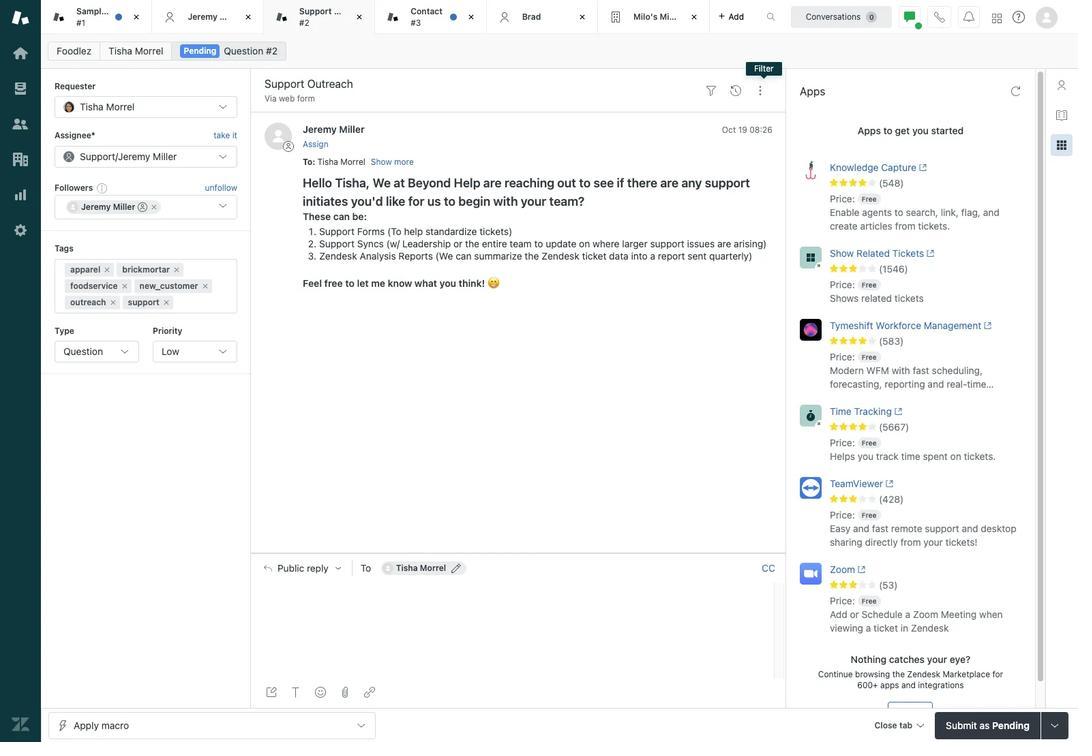 Task type: vqa. For each thing, say whether or not it's contained in the screenshot.
Free inside the Price: Free Shows related tickets
yes



Task type: locate. For each thing, give the bounding box(es) containing it.
2 vertical spatial your
[[927, 654, 947, 665]]

you left 'track'
[[858, 451, 874, 462]]

free inside the 'price: free add or schedule a zoom meeting when viewing a ticket in zendesk'
[[862, 597, 877, 605]]

close image right contact #3
[[464, 10, 478, 24]]

3 stars. 428 reviews. element
[[830, 494, 1027, 506]]

price: inside the 'price: free add or schedule a zoom meeting when viewing a ticket in zendesk'
[[830, 595, 855, 607]]

close image up question #2
[[241, 10, 255, 24]]

miller up to : tisha morrel show more
[[339, 124, 365, 135]]

1 horizontal spatial on
[[950, 451, 961, 462]]

and right apps
[[901, 680, 916, 691]]

price: for shows
[[830, 279, 855, 290]]

tisha inside to : tisha morrel show more
[[317, 157, 338, 167]]

(opens in a new tab) image
[[981, 322, 992, 330], [892, 408, 902, 416]]

with down reaching
[[493, 194, 518, 209]]

1 horizontal spatial zoom
[[913, 609, 938, 620]]

support down the new_customer
[[128, 297, 159, 307]]

close image left add dropdown button
[[687, 10, 701, 24]]

1 vertical spatial on
[[950, 451, 961, 462]]

reaching
[[504, 176, 554, 190]]

foodservice
[[70, 281, 118, 291]]

1 horizontal spatial question
[[224, 45, 263, 57]]

pending right 'as'
[[992, 720, 1030, 731]]

morrel inside secondary element
[[135, 45, 163, 57]]

on right spent
[[950, 451, 961, 462]]

free for and
[[862, 511, 877, 520]]

jeremy miller inside tab
[[188, 11, 242, 22]]

(opens in a new tab) image inside time tracking link
[[892, 408, 902, 416]]

0 vertical spatial you
[[912, 125, 929, 136]]

0 horizontal spatial or
[[453, 238, 462, 250]]

easy
[[830, 523, 850, 535]]

price:
[[830, 193, 855, 205], [830, 279, 855, 290], [830, 351, 855, 363], [830, 437, 855, 449], [830, 509, 855, 521], [830, 595, 855, 607]]

get
[[895, 125, 910, 136]]

fast
[[913, 365, 929, 376], [872, 523, 889, 535]]

hello tisha, we at beyond help are reaching out to see if there are any support initiates you'd like for us to begin with your team? these can be: support forms (to help standardize tickets) support syncs (w/ leadership or the entire team to update on where larger support issues are arising) zendesk analysis reports (we can summarize the zendesk ticket data into a report sent quarterly)
[[303, 176, 767, 262]]

0 horizontal spatial time
[[901, 451, 920, 462]]

the up apps
[[892, 670, 905, 680]]

0 vertical spatial #2
[[299, 17, 309, 28]]

1 tab from the left
[[264, 0, 375, 34]]

brad
[[522, 11, 541, 22]]

0 vertical spatial on
[[579, 238, 590, 250]]

(opens in a new tab) image for zoom
[[855, 566, 866, 574]]

1 vertical spatial or
[[850, 609, 859, 620]]

jeremy inside assignee* element
[[118, 151, 150, 162]]

from inside price: free enable agents to search, link, flag, and create articles from tickets.
[[895, 220, 915, 232]]

jeremy miller inside option
[[81, 202, 135, 212]]

free inside price: free enable agents to search, link, flag, and create articles from tickets.
[[862, 195, 877, 203]]

show related tickets image
[[800, 247, 822, 269]]

1 vertical spatial for
[[992, 670, 1003, 680]]

1 vertical spatial pending
[[992, 720, 1030, 731]]

(opens in a new tab) image inside teamviewer link
[[883, 480, 893, 488]]

the
[[465, 238, 479, 250], [525, 250, 539, 262], [892, 670, 905, 680]]

can left the "be:"
[[333, 211, 350, 222]]

1 horizontal spatial with
[[892, 365, 910, 376]]

you for price:
[[858, 451, 874, 462]]

close image inside jeremy miller tab
[[241, 10, 255, 24]]

price: up helps
[[830, 437, 855, 449]]

let
[[357, 278, 369, 289]]

issues
[[687, 238, 715, 250]]

or
[[453, 238, 462, 250], [850, 609, 859, 620]]

customers image
[[12, 115, 29, 133]]

a down schedule
[[866, 622, 871, 634]]

to right us
[[444, 194, 455, 209]]

0 vertical spatial time
[[967, 378, 986, 390]]

modern
[[830, 365, 864, 376]]

apps
[[800, 85, 825, 98], [858, 125, 881, 136]]

you right get
[[912, 125, 929, 136]]

or inside the 'price: free add or schedule a zoom meeting when viewing a ticket in zendesk'
[[850, 609, 859, 620]]

price: for enable
[[830, 193, 855, 205]]

free up directly
[[862, 511, 877, 520]]

miller inside jeremy miller tab
[[220, 11, 242, 22]]

support inside assignee* element
[[80, 151, 115, 162]]

tisha right moretisha@foodlez.com image
[[396, 563, 418, 573]]

us
[[427, 194, 441, 209]]

(opens in a new tab) image inside zoom link
[[855, 566, 866, 574]]

time
[[967, 378, 986, 390], [901, 451, 920, 462]]

what
[[415, 278, 437, 289]]

support inside support outreach #2
[[299, 6, 332, 16]]

1 free from the top
[[862, 195, 877, 203]]

1 horizontal spatial you
[[858, 451, 874, 462]]

filter tooltip
[[746, 62, 782, 76]]

price: up modern
[[830, 351, 855, 363]]

tickets. inside price: free helps you track time spent on tickets.
[[964, 451, 996, 462]]

2 horizontal spatial are
[[717, 238, 731, 250]]

2 horizontal spatial the
[[892, 670, 905, 680]]

free for wfm
[[862, 353, 877, 361]]

1 close image from the left
[[130, 10, 143, 24]]

question for question
[[63, 346, 103, 357]]

question inside popup button
[[63, 346, 103, 357]]

#2 inside secondary element
[[266, 45, 278, 57]]

0 vertical spatial tickets.
[[918, 220, 950, 232]]

nothing
[[851, 654, 886, 665]]

zendesk up integrations
[[907, 670, 940, 680]]

0 horizontal spatial show
[[371, 157, 392, 167]]

0 vertical spatial with
[[493, 194, 518, 209]]

2 free from the top
[[862, 281, 877, 289]]

4 stars. 548 reviews. element
[[830, 177, 1027, 190]]

4 free from the top
[[862, 439, 877, 447]]

1 vertical spatial your
[[923, 537, 943, 548]]

tracking
[[854, 406, 892, 417]]

zoom down 3 stars. 53 reviews. element
[[913, 609, 938, 620]]

price: inside price: free shows related tickets
[[830, 279, 855, 290]]

wfm
[[866, 365, 889, 376]]

1 horizontal spatial tickets.
[[964, 451, 996, 462]]

0 horizontal spatial ticket
[[582, 250, 606, 262]]

question for question #2
[[224, 45, 263, 57]]

zoom link
[[830, 563, 1002, 580]]

0 vertical spatial question
[[224, 45, 263, 57]]

show inside to : tisha morrel show more
[[371, 157, 392, 167]]

0 vertical spatial (opens in a new tab) image
[[981, 322, 992, 330]]

free up schedule
[[862, 597, 877, 605]]

to left moretisha@foodlez.com image
[[361, 562, 371, 574]]

to inside price: free enable agents to search, link, flag, and create articles from tickets.
[[894, 207, 903, 218]]

filter image
[[706, 85, 717, 96]]

0 vertical spatial from
[[895, 220, 915, 232]]

1 horizontal spatial for
[[992, 670, 1003, 680]]

can right (we
[[456, 250, 472, 262]]

0 horizontal spatial remove image
[[162, 298, 170, 307]]

morrel inside to : tisha morrel show more
[[340, 157, 365, 167]]

apply macro
[[74, 720, 129, 731]]

(opens in a new tab) image
[[916, 164, 927, 172], [924, 250, 935, 258], [883, 480, 893, 488], [855, 566, 866, 574]]

1 horizontal spatial fast
[[913, 365, 929, 376]]

remove image right outreach
[[109, 298, 117, 307]]

2 close image from the left
[[241, 10, 255, 24]]

forms
[[357, 226, 385, 237]]

on inside hello tisha, we at beyond help are reaching out to see if there are any support initiates you'd like for us to begin with your team? these can be: support forms (to help standardize tickets) support syncs (w/ leadership or the entire team to update on where larger support issues are arising) zendesk analysis reports (we can summarize the zendesk ticket data into a report sent quarterly)
[[579, 238, 590, 250]]

Oct 19 08:26 text field
[[722, 125, 773, 135]]

tisha right : at top left
[[317, 157, 338, 167]]

ticket down where
[[582, 250, 606, 262]]

your left the eye?
[[927, 654, 947, 665]]

miller left user is an agent image
[[113, 202, 135, 212]]

show down create
[[830, 248, 854, 259]]

0 horizontal spatial (opens in a new tab) image
[[892, 408, 902, 416]]

1 horizontal spatial #2
[[299, 17, 309, 28]]

knowledge capture image
[[800, 161, 822, 183]]

eye?
[[950, 654, 970, 665]]

tisha morrel down requester
[[80, 101, 135, 113]]

1 vertical spatial time
[[901, 451, 920, 462]]

0 vertical spatial zoom
[[830, 564, 855, 575]]

0 vertical spatial your
[[521, 194, 546, 209]]

0 horizontal spatial are
[[483, 176, 502, 190]]

and up tickets!
[[962, 523, 978, 535]]

3 free from the top
[[862, 353, 877, 361]]

like
[[386, 194, 405, 209]]

spent
[[923, 451, 948, 462]]

knowledge capture
[[830, 162, 916, 173]]

0 horizontal spatial fast
[[872, 523, 889, 535]]

jeremy miller
[[188, 11, 242, 22], [81, 202, 135, 212]]

0 horizontal spatial pending
[[184, 46, 216, 56]]

remove image
[[173, 266, 181, 274], [162, 298, 170, 307]]

support
[[705, 176, 750, 190], [650, 238, 684, 250], [128, 297, 159, 307], [925, 523, 959, 535]]

:
[[312, 157, 315, 167]]

(548)
[[879, 177, 904, 189]]

free up related on the right top of the page
[[862, 281, 877, 289]]

ticket actions image
[[755, 85, 766, 96]]

6 free from the top
[[862, 597, 877, 605]]

time down scheduling,
[[967, 378, 986, 390]]

1 vertical spatial zoom
[[913, 609, 938, 620]]

capture
[[881, 162, 916, 173]]

your left tickets!
[[923, 537, 943, 548]]

(opens in a new tab) image inside knowledge capture link
[[916, 164, 927, 172]]

support
[[299, 6, 332, 16], [80, 151, 115, 162], [319, 226, 355, 237], [319, 238, 355, 250]]

from down search,
[[895, 220, 915, 232]]

price: inside price: free easy and fast remote support and desktop sharing directly from your tickets!
[[830, 509, 855, 521]]

remove image for apparel
[[103, 266, 111, 274]]

via web form
[[265, 93, 315, 104]]

directly
[[865, 537, 898, 548]]

free inside price: free shows related tickets
[[862, 281, 877, 289]]

user is an agent image
[[138, 203, 148, 212]]

0 vertical spatial jeremy miller
[[188, 11, 242, 22]]

to right team
[[534, 238, 543, 250]]

0 vertical spatial a
[[650, 250, 655, 262]]

(opens in a new tab) image for show related tickets
[[924, 250, 935, 258]]

tisha inside secondary element
[[109, 45, 132, 57]]

1 price: from the top
[[830, 193, 855, 205]]

and inside 'price: free modern wfm with fast scheduling, forecasting, reporting and real-time analytics.'
[[928, 378, 944, 390]]

free inside price: free easy and fast remote support and desktop sharing directly from your tickets!
[[862, 511, 877, 520]]

1 vertical spatial #2
[[266, 45, 278, 57]]

are right help
[[483, 176, 502, 190]]

and inside price: free enable agents to search, link, flag, and create articles from tickets.
[[983, 207, 999, 218]]

0 vertical spatial to
[[303, 157, 312, 167]]

tisha morrel down #1 tab
[[109, 45, 163, 57]]

1 vertical spatial show
[[830, 248, 854, 259]]

1 horizontal spatial a
[[866, 622, 871, 634]]

close image left "#3"
[[353, 10, 366, 24]]

2 price: from the top
[[830, 279, 855, 290]]

#1
[[76, 17, 85, 28]]

time tracking image
[[800, 405, 822, 427]]

free
[[862, 195, 877, 203], [862, 281, 877, 289], [862, 353, 877, 361], [862, 439, 877, 447], [862, 511, 877, 520], [862, 597, 877, 605]]

the down team
[[525, 250, 539, 262]]

6 price: from the top
[[830, 595, 855, 607]]

1 horizontal spatial jeremy miller
[[188, 11, 242, 22]]

remove image right the new_customer
[[201, 282, 209, 290]]

morrel up /
[[106, 101, 135, 113]]

remove image for support
[[162, 298, 170, 307]]

0 vertical spatial pending
[[184, 46, 216, 56]]

(opens in a new tab) image up 3 stars. 1546 reviews. element
[[924, 250, 935, 258]]

apps image
[[1056, 140, 1067, 151]]

tisha down requester
[[80, 101, 103, 113]]

(53)
[[879, 580, 898, 591]]

tymeshift workforce management
[[830, 320, 981, 331]]

1 vertical spatial ticket
[[874, 622, 898, 634]]

free for or
[[862, 597, 877, 605]]

pending down jeremy miller tab
[[184, 46, 216, 56]]

1 horizontal spatial apps
[[858, 125, 881, 136]]

1 vertical spatial tisha morrel
[[80, 101, 135, 113]]

0 horizontal spatial the
[[465, 238, 479, 250]]

(opens in a new tab) image for teamviewer
[[883, 480, 893, 488]]

tab containing contact
[[375, 0, 487, 34]]

0 horizontal spatial you
[[440, 278, 456, 289]]

1 horizontal spatial remove image
[[173, 266, 181, 274]]

and left real-
[[928, 378, 944, 390]]

are
[[483, 176, 502, 190], [660, 176, 679, 190], [717, 238, 731, 250]]

and
[[983, 207, 999, 218], [928, 378, 944, 390], [853, 523, 869, 535], [962, 523, 978, 535], [901, 680, 916, 691]]

#2
[[299, 17, 309, 28], [266, 45, 278, 57]]

to right "agents"
[[894, 207, 903, 218]]

0 horizontal spatial can
[[333, 211, 350, 222]]

zendesk inside the nothing catches your eye? continue browsing the zendesk marketplace for 600+ apps and integrations
[[907, 670, 940, 680]]

add
[[729, 11, 744, 21]]

1 vertical spatial from
[[900, 537, 921, 548]]

jeremy miller link
[[303, 124, 365, 135]]

price: inside 'price: free modern wfm with fast scheduling, forecasting, reporting and real-time analytics.'
[[830, 351, 855, 363]]

free for you
[[862, 439, 877, 447]]

0 vertical spatial tisha morrel
[[109, 45, 163, 57]]

0 horizontal spatial #2
[[266, 45, 278, 57]]

remove image
[[150, 203, 158, 211], [103, 266, 111, 274], [120, 282, 129, 290], [201, 282, 209, 290], [109, 298, 117, 307]]

are up quarterly)
[[717, 238, 731, 250]]

millerjeremy500@gmail.com image
[[68, 202, 78, 213]]

jeremy miller up question #2
[[188, 11, 242, 22]]

with up "reporting"
[[892, 365, 910, 376]]

question down the type
[[63, 346, 103, 357]]

get started image
[[12, 44, 29, 62]]

morrel up tisha,
[[340, 157, 365, 167]]

fast up directly
[[872, 523, 889, 535]]

support left outreach
[[299, 6, 332, 16]]

1 horizontal spatial to
[[361, 562, 371, 574]]

1 horizontal spatial the
[[525, 250, 539, 262]]

0 horizontal spatial jeremy miller
[[81, 202, 135, 212]]

tags
[[55, 244, 73, 254]]

1 horizontal spatial or
[[850, 609, 859, 620]]

zoom down sharing
[[830, 564, 855, 575]]

0 horizontal spatial apps
[[800, 85, 825, 98]]

1 vertical spatial with
[[892, 365, 910, 376]]

from for search,
[[895, 220, 915, 232]]

morrel up the "requester" element
[[135, 45, 163, 57]]

(opens in a new tab) image inside the tymeshift workforce management link
[[981, 322, 992, 330]]

tisha morrel right moretisha@foodlez.com image
[[396, 563, 446, 573]]

1 horizontal spatial (opens in a new tab) image
[[981, 322, 992, 330]]

4 stars. 583 reviews. element
[[830, 335, 1027, 348]]

price: up the enable
[[830, 193, 855, 205]]

add attachment image
[[340, 687, 350, 698]]

you right what
[[440, 278, 456, 289]]

1 vertical spatial remove image
[[162, 298, 170, 307]]

0 vertical spatial remove image
[[173, 266, 181, 274]]

leadership
[[402, 238, 451, 250]]

time inside price: free helps you track time spent on tickets.
[[901, 451, 920, 462]]

apps to get you started
[[858, 125, 964, 136]]

support up tickets!
[[925, 523, 959, 535]]

tisha inside the "requester" element
[[80, 101, 103, 113]]

1 horizontal spatial can
[[456, 250, 472, 262]]

1 vertical spatial (opens in a new tab) image
[[892, 408, 902, 416]]

1 vertical spatial tickets.
[[964, 451, 996, 462]]

free
[[324, 278, 343, 289]]

remove image for brickmortar
[[173, 266, 181, 274]]

2 vertical spatial the
[[892, 670, 905, 680]]

views image
[[12, 80, 29, 98]]

1 vertical spatial fast
[[872, 523, 889, 535]]

knowledge capture link
[[830, 161, 1002, 177]]

price: free helps you track time spent on tickets.
[[830, 437, 996, 462]]

close image
[[130, 10, 143, 24], [241, 10, 255, 24], [353, 10, 366, 24], [464, 10, 478, 24], [687, 10, 701, 24]]

(opens in a new tab) image up (428)
[[883, 480, 893, 488]]

remove image down the new_customer
[[162, 298, 170, 307]]

price: up shows
[[830, 279, 855, 290]]

apps for apps
[[800, 85, 825, 98]]

miller up question #2
[[220, 11, 242, 22]]

0 horizontal spatial question
[[63, 346, 103, 357]]

with inside 'price: free modern wfm with fast scheduling, forecasting, reporting and real-time analytics.'
[[892, 365, 910, 376]]

we
[[373, 176, 391, 190]]

reply
[[307, 563, 328, 574]]

low
[[162, 346, 179, 357]]

(opens in a new tab) image for knowledge capture
[[916, 164, 927, 172]]

ticket down schedule
[[874, 622, 898, 634]]

customer context image
[[1056, 80, 1067, 91]]

free inside 'price: free modern wfm with fast scheduling, forecasting, reporting and real-time analytics.'
[[862, 353, 877, 361]]

2 vertical spatial you
[[858, 451, 874, 462]]

scheduling,
[[932, 365, 983, 376]]

1 vertical spatial a
[[905, 609, 910, 620]]

free up "agents"
[[862, 195, 877, 203]]

question
[[224, 45, 263, 57], [63, 346, 103, 357]]

price: inside price: free enable agents to search, link, flag, and create articles from tickets.
[[830, 193, 855, 205]]

support inside price: free easy and fast remote support and desktop sharing directly from your tickets!
[[925, 523, 959, 535]]

zendesk right in
[[911, 622, 949, 634]]

free up wfm
[[862, 353, 877, 361]]

and right the flag, in the top right of the page
[[983, 207, 999, 218]]

tickets. inside price: free enable agents to search, link, flag, and create articles from tickets.
[[918, 220, 950, 232]]

jeremy miller option
[[66, 201, 161, 214]]

question inside secondary element
[[224, 45, 263, 57]]

(opens in a new tab) image up (5667)
[[892, 408, 902, 416]]

price: inside price: free helps you track time spent on tickets.
[[830, 437, 855, 449]]

update
[[546, 238, 576, 250]]

0 horizontal spatial for
[[408, 194, 424, 209]]

19
[[738, 125, 747, 135]]

ticket inside the 'price: free add or schedule a zoom meeting when viewing a ticket in zendesk'
[[874, 622, 898, 634]]

tickets.
[[918, 220, 950, 232], [964, 451, 996, 462]]

to inside to : tisha morrel show more
[[303, 157, 312, 167]]

contact
[[411, 6, 443, 16]]

1 vertical spatial apps
[[858, 125, 881, 136]]

followers
[[55, 183, 93, 193]]

zendesk image
[[12, 716, 29, 734]]

track
[[876, 451, 899, 462]]

0 vertical spatial or
[[453, 238, 462, 250]]

jeremy inside jeremy miller option
[[81, 202, 111, 212]]

0 vertical spatial apps
[[800, 85, 825, 98]]

0 horizontal spatial with
[[493, 194, 518, 209]]

jeremy
[[188, 11, 217, 22], [303, 124, 337, 135], [118, 151, 150, 162], [81, 202, 111, 212]]

price: free modern wfm with fast scheduling, forecasting, reporting and real-time analytics.
[[830, 351, 986, 404]]

secondary element
[[41, 38, 1078, 65]]

create
[[830, 220, 858, 232]]

are left any
[[660, 176, 679, 190]]

show more button
[[371, 156, 414, 168]]

for left us
[[408, 194, 424, 209]]

ticket
[[582, 250, 606, 262], [874, 622, 898, 634]]

organizations image
[[12, 151, 29, 168]]

real-
[[947, 378, 967, 390]]

0 horizontal spatial on
[[579, 238, 590, 250]]

close image up tisha morrel link in the top left of the page
[[130, 10, 143, 24]]

(opens in a new tab) image inside show related tickets link
[[924, 250, 935, 258]]

jeremy miller for jeremy miller tab
[[188, 11, 242, 22]]

5 price: from the top
[[830, 509, 855, 521]]

tisha morrel inside the "requester" element
[[80, 101, 135, 113]]

tab
[[264, 0, 375, 34], [375, 0, 487, 34], [598, 0, 709, 34]]

(opens in a new tab) image up scheduling,
[[981, 322, 992, 330]]

from
[[895, 220, 915, 232], [900, 537, 921, 548]]

1 horizontal spatial time
[[967, 378, 986, 390]]

foodlez link
[[48, 42, 100, 61]]

time right 'track'
[[901, 451, 920, 462]]

price: for modern
[[830, 351, 855, 363]]

oct 19 08:26
[[722, 125, 773, 135]]

5 close image from the left
[[687, 10, 701, 24]]

2 vertical spatial tisha morrel
[[396, 563, 446, 573]]

fast inside 'price: free modern wfm with fast scheduling, forecasting, reporting and real-time analytics.'
[[913, 365, 929, 376]]

time tracking link
[[830, 405, 1002, 421]]

tisha morrel for to
[[396, 563, 446, 573]]

a up in
[[905, 609, 910, 620]]

(5667)
[[879, 421, 909, 433]]

2 tab from the left
[[375, 0, 487, 34]]

zoom
[[830, 564, 855, 575], [913, 609, 938, 620]]

zoom inside the 'price: free add or schedule a zoom meeting when viewing a ticket in zendesk'
[[913, 609, 938, 620]]

free inside price: free helps you track time spent on tickets.
[[862, 439, 877, 447]]

you inside price: free helps you track time spent on tickets.
[[858, 451, 874, 462]]

jeremy miller down info on adding followers image
[[81, 202, 135, 212]]

3 tab from the left
[[598, 0, 709, 34]]

tickets. right spent
[[964, 451, 996, 462]]

0 vertical spatial for
[[408, 194, 424, 209]]

1 vertical spatial to
[[361, 562, 371, 574]]

question down jeremy miller tab
[[224, 45, 263, 57]]

3 price: from the top
[[830, 351, 855, 363]]

tickets. down search,
[[918, 220, 950, 232]]

or down standardize
[[453, 238, 462, 250]]

tab containing support outreach
[[264, 0, 375, 34]]

sent
[[688, 250, 707, 262]]

report
[[658, 250, 685, 262]]

tisha down #1 tab
[[109, 45, 132, 57]]

5 free from the top
[[862, 511, 877, 520]]

4 price: from the top
[[830, 437, 855, 449]]

0 vertical spatial can
[[333, 211, 350, 222]]

remove image down brickmortar
[[120, 282, 129, 290]]

0 horizontal spatial tickets.
[[918, 220, 950, 232]]

price: up 'easy' on the bottom right
[[830, 509, 855, 521]]

button displays agent's chat status as online. image
[[904, 11, 915, 22]]

assign button
[[303, 138, 328, 150]]

with
[[493, 194, 518, 209], [892, 365, 910, 376]]

the left "entire"
[[465, 238, 479, 250]]

tickets)
[[479, 226, 512, 237]]

1 horizontal spatial ticket
[[874, 622, 898, 634]]

support left syncs
[[319, 238, 355, 250]]

for right 'marketplace' at the bottom right
[[992, 670, 1003, 680]]

format text image
[[290, 687, 301, 698]]

a right into
[[650, 250, 655, 262]]

2 horizontal spatial you
[[912, 125, 929, 136]]

miller inside jeremy miller option
[[113, 202, 135, 212]]

price: for add
[[830, 595, 855, 607]]

1 vertical spatial jeremy miller
[[81, 202, 135, 212]]

free up 'track'
[[862, 439, 877, 447]]

0 vertical spatial show
[[371, 157, 392, 167]]

started
[[931, 125, 964, 136]]

0 horizontal spatial a
[[650, 250, 655, 262]]

0 vertical spatial ticket
[[582, 250, 606, 262]]

apps left get
[[858, 125, 881, 136]]

from inside price: free easy and fast remote support and desktop sharing directly from your tickets!
[[900, 537, 921, 548]]

in
[[901, 622, 908, 634]]



Task type: describe. For each thing, give the bounding box(es) containing it.
remove image for new_customer
[[201, 282, 209, 290]]

tisha morrel link
[[100, 42, 172, 61]]

close
[[875, 720, 897, 731]]

displays possible ticket submission types image
[[1049, 720, 1060, 731]]

outreach
[[70, 297, 106, 307]]

your inside hello tisha, we at beyond help are reaching out to see if there are any support initiates you'd like for us to begin with your team? these can be: support forms (to help standardize tickets) support syncs (w/ leadership or the entire team to update on where larger support issues are arising) zendesk analysis reports (we can summarize the zendesk ticket data into a report sent quarterly)
[[521, 194, 546, 209]]

tisha morrel for requester
[[80, 101, 135, 113]]

helps
[[830, 451, 855, 462]]

(428)
[[879, 494, 904, 505]]

on inside price: free helps you track time spent on tickets.
[[950, 451, 961, 462]]

followers element
[[55, 195, 237, 220]]

zoom image
[[800, 563, 822, 585]]

workforce
[[876, 320, 921, 331]]

out
[[557, 176, 576, 190]]

at
[[394, 176, 405, 190]]

these
[[303, 211, 331, 222]]

standardize
[[425, 226, 477, 237]]

requester
[[55, 81, 96, 91]]

your inside price: free easy and fast remote support and desktop sharing directly from your tickets!
[[923, 537, 943, 548]]

0 vertical spatial the
[[465, 238, 479, 250]]

zendesk up free
[[319, 250, 357, 262]]

teamviewer
[[830, 478, 883, 490]]

avatar image
[[265, 123, 292, 150]]

team
[[510, 238, 532, 250]]

new_customer
[[139, 281, 198, 291]]

zendesk inside the 'price: free add or schedule a zoom meeting when viewing a ticket in zendesk'
[[911, 622, 949, 634]]

articles
[[860, 220, 892, 232]]

4 close image from the left
[[464, 10, 478, 24]]

3 stars. 1546 reviews. element
[[830, 263, 1027, 275]]

1 horizontal spatial show
[[830, 248, 854, 259]]

browse
[[894, 707, 927, 719]]

requester element
[[55, 96, 237, 118]]

08:26
[[750, 125, 773, 135]]

ticket inside hello tisha, we at beyond help are reaching out to see if there are any support initiates you'd like for us to begin with your team? these can be: support forms (to help standardize tickets) support syncs (w/ leadership or the entire team to update on where larger support issues are arising) zendesk analysis reports (we can summarize the zendesk ticket data into a report sent quarterly)
[[582, 250, 606, 262]]

tymeshift workforce management link
[[830, 319, 1002, 335]]

or inside hello tisha, we at beyond help are reaching out to see if there are any support initiates you'd like for us to begin with your team? these can be: support forms (to help standardize tickets) support syncs (w/ leadership or the entire team to update on where larger support issues are arising) zendesk analysis reports (we can summarize the zendesk ticket data into a report sent quarterly)
[[453, 238, 462, 250]]

free for agents
[[862, 195, 877, 203]]

Subject field
[[262, 76, 696, 92]]

info on adding followers image
[[97, 183, 108, 194]]

jeremy miller for jeremy miller option
[[81, 202, 135, 212]]

beyond
[[408, 176, 451, 190]]

apps for apps to get you started
[[858, 125, 881, 136]]

get help image
[[1013, 11, 1025, 23]]

apply
[[74, 720, 99, 731]]

jeremy miller tab
[[152, 0, 264, 34]]

and up sharing
[[853, 523, 869, 535]]

begin
[[458, 194, 490, 209]]

1 vertical spatial can
[[456, 250, 472, 262]]

assignee* element
[[55, 146, 237, 168]]

brickmortar
[[122, 264, 170, 274]]

1 horizontal spatial are
[[660, 176, 679, 190]]

jeremy inside jeremy miller tab
[[188, 11, 217, 22]]

insert emojis image
[[315, 687, 326, 698]]

support right any
[[705, 176, 750, 190]]

to left get
[[883, 125, 892, 136]]

support outreach #2
[[299, 6, 371, 28]]

events image
[[730, 85, 741, 96]]

continue
[[818, 670, 853, 680]]

zendesk products image
[[992, 13, 1002, 23]]

zendesk support image
[[12, 9, 29, 27]]

knowledge image
[[1056, 110, 1067, 121]]

browse button
[[888, 702, 933, 724]]

free for related
[[862, 281, 877, 289]]

when
[[979, 609, 1003, 620]]

take it
[[214, 131, 237, 141]]

close image inside #1 tab
[[130, 10, 143, 24]]

miller inside assignee* element
[[153, 151, 177, 162]]

fast inside price: free easy and fast remote support and desktop sharing directly from your tickets!
[[872, 523, 889, 535]]

#1 tab
[[41, 0, 152, 34]]

pending inside secondary element
[[184, 46, 216, 56]]

support up report
[[650, 238, 684, 250]]

hide composer image
[[513, 548, 524, 559]]

tabs tab list
[[41, 0, 752, 34]]

time inside 'price: free modern wfm with fast scheduling, forecasting, reporting and real-time analytics.'
[[967, 378, 986, 390]]

and inside the nothing catches your eye? continue browsing the zendesk marketplace for 600+ apps and integrations
[[901, 680, 916, 691]]

price: for helps
[[830, 437, 855, 449]]

any
[[681, 176, 702, 190]]

#3
[[411, 17, 421, 28]]

analytics.
[[830, 392, 871, 404]]

admin image
[[12, 222, 29, 239]]

oct
[[722, 125, 736, 135]]

price: for easy
[[830, 509, 855, 521]]

tickets
[[894, 292, 924, 304]]

close image
[[576, 10, 589, 24]]

conversations
[[806, 11, 861, 21]]

data
[[609, 250, 628, 262]]

add link (cmd k) image
[[364, 687, 375, 698]]

feel
[[303, 278, 322, 289]]

teamviewer image
[[800, 477, 822, 499]]

(opens in a new tab) image for time tracking
[[892, 408, 902, 416]]

entire
[[482, 238, 507, 250]]

take
[[214, 131, 230, 141]]

tymeshift
[[830, 320, 873, 331]]

main element
[[0, 0, 41, 743]]

via
[[265, 93, 277, 104]]

related
[[861, 292, 892, 304]]

think!
[[459, 278, 485, 289]]

a inside hello tisha, we at beyond help are reaching out to see if there are any support initiates you'd like for us to begin with your team? these can be: support forms (to help standardize tickets) support syncs (w/ leadership or the entire team to update on where larger support issues are arising) zendesk analysis reports (we can summarize the zendesk ticket data into a report sent quarterly)
[[650, 250, 655, 262]]

feel free to let me know what you think! 😁️
[[303, 278, 500, 289]]

time tracking
[[830, 406, 892, 417]]

draft mode image
[[266, 687, 277, 698]]

to for to
[[361, 562, 371, 574]]

knowledge
[[830, 162, 879, 173]]

reporting image
[[12, 186, 29, 204]]

morrel left edit user image
[[420, 563, 446, 573]]

moretisha@foodlez.com image
[[382, 563, 393, 574]]

for inside the nothing catches your eye? continue browsing the zendesk marketplace for 600+ apps and integrations
[[992, 670, 1003, 680]]

close tab button
[[868, 712, 929, 742]]

(opens in a new tab) image for tymeshift workforce management
[[981, 322, 992, 330]]

1 vertical spatial the
[[525, 250, 539, 262]]

to right out
[[579, 176, 591, 190]]

tickets
[[892, 248, 924, 259]]

for inside hello tisha, we at beyond help are reaching out to see if there are any support initiates you'd like for us to begin with your team? these can be: support forms (to help standardize tickets) support syncs (w/ leadership or the entire team to update on where larger support issues are arising) zendesk analysis reports (we can summarize the zendesk ticket data into a report sent quarterly)
[[408, 194, 424, 209]]

team?
[[549, 194, 585, 209]]

tisha morrel inside secondary element
[[109, 45, 163, 57]]

support down the these
[[319, 226, 355, 237]]

tickets!
[[945, 537, 978, 548]]

(to
[[387, 226, 401, 237]]

tymeshift workforce management image
[[800, 319, 822, 341]]

syncs
[[357, 238, 384, 250]]

/
[[115, 151, 118, 162]]

you'd
[[351, 194, 383, 209]]

from for remote
[[900, 537, 921, 548]]

(583)
[[879, 335, 904, 347]]

assignee*
[[55, 131, 95, 141]]

there
[[627, 176, 657, 190]]

2 horizontal spatial a
[[905, 609, 910, 620]]

to : tisha morrel show more
[[303, 157, 414, 167]]

(1546)
[[879, 263, 908, 275]]

4 stars. 5667 reviews. element
[[830, 421, 1027, 434]]

tab
[[899, 720, 912, 731]]

filter
[[754, 63, 774, 74]]

if
[[617, 176, 624, 190]]

#2 inside support outreach #2
[[299, 17, 309, 28]]

jeremy inside jeremy miller assign
[[303, 124, 337, 135]]

assign
[[303, 139, 328, 149]]

600+
[[857, 680, 878, 691]]

remove image for foodservice
[[120, 282, 129, 290]]

into
[[631, 250, 648, 262]]

(w/
[[386, 238, 400, 250]]

cc button
[[762, 562, 775, 575]]

3 close image from the left
[[353, 10, 366, 24]]

priority
[[153, 326, 182, 336]]

morrel inside the "requester" element
[[106, 101, 135, 113]]

public reply button
[[252, 554, 352, 583]]

your inside the nothing catches your eye? continue browsing the zendesk marketplace for 600+ apps and integrations
[[927, 654, 947, 665]]

edit user image
[[452, 564, 461, 573]]

remove image for outreach
[[109, 298, 117, 307]]

marketplace
[[943, 670, 990, 680]]

flag,
[[961, 207, 980, 218]]

1 vertical spatial you
[[440, 278, 456, 289]]

remove image right user is an agent image
[[150, 203, 158, 211]]

contact #3
[[411, 6, 443, 28]]

zendesk down update
[[541, 250, 579, 262]]

public reply
[[278, 563, 328, 574]]

submit as pending
[[946, 720, 1030, 731]]

notifications image
[[963, 11, 974, 22]]

add button
[[709, 0, 752, 33]]

0 horizontal spatial zoom
[[830, 564, 855, 575]]

1 horizontal spatial pending
[[992, 720, 1030, 731]]

miller inside jeremy miller assign
[[339, 124, 365, 135]]

related
[[857, 248, 890, 259]]

shows
[[830, 292, 859, 304]]

you for apps
[[912, 125, 929, 136]]

with inside hello tisha, we at beyond help are reaching out to see if there are any support initiates you'd like for us to begin with your team? these can be: support forms (to help standardize tickets) support syncs (w/ leadership or the entire team to update on where larger support issues are arising) zendesk analysis reports (we can summarize the zendesk ticket data into a report sent quarterly)
[[493, 194, 518, 209]]

agents
[[862, 207, 892, 218]]

3 stars. 53 reviews. element
[[830, 580, 1027, 592]]

search,
[[906, 207, 938, 218]]

to for to : tisha morrel show more
[[303, 157, 312, 167]]

low button
[[153, 341, 237, 363]]

brad tab
[[487, 0, 598, 34]]

to left let
[[345, 278, 355, 289]]

where
[[593, 238, 619, 250]]

form
[[297, 93, 315, 104]]

the inside the nothing catches your eye? continue browsing the zendesk marketplace for 600+ apps and integrations
[[892, 670, 905, 680]]



